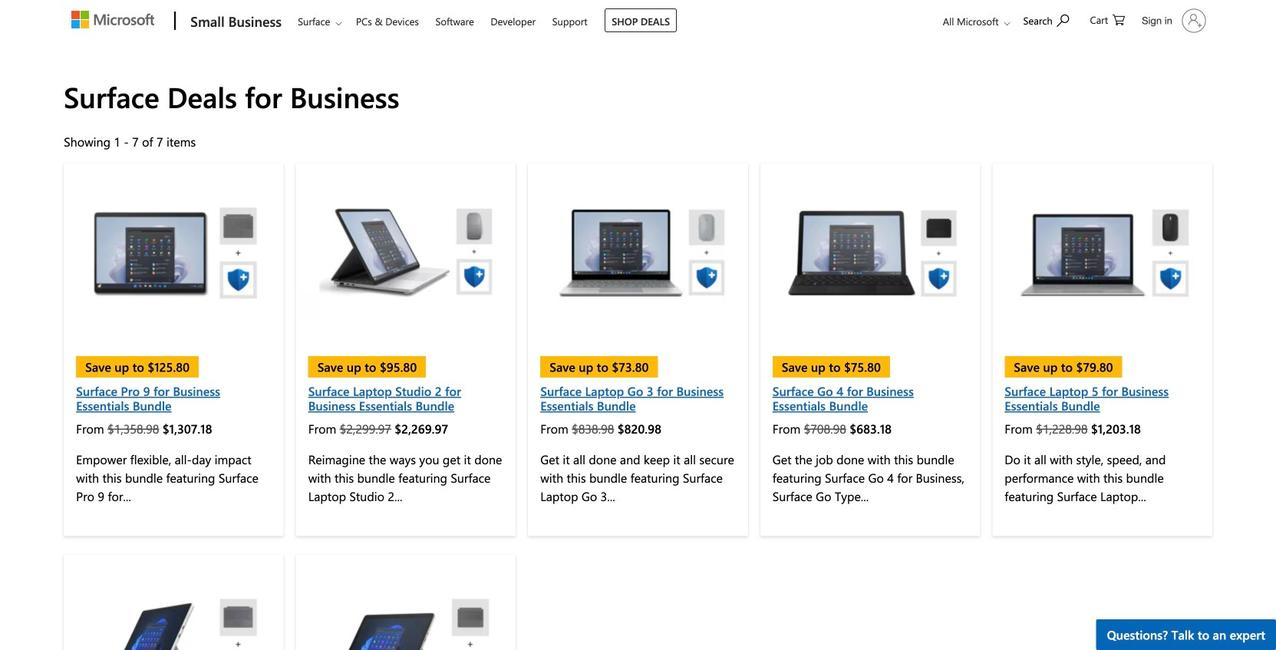 Task type: vqa. For each thing, say whether or not it's contained in the screenshot.
search box
yes



Task type: locate. For each thing, give the bounding box(es) containing it.
None search field
[[1016, 2, 1085, 37]]



Task type: describe. For each thing, give the bounding box(es) containing it.
microsoft image
[[72, 11, 154, 28]]



